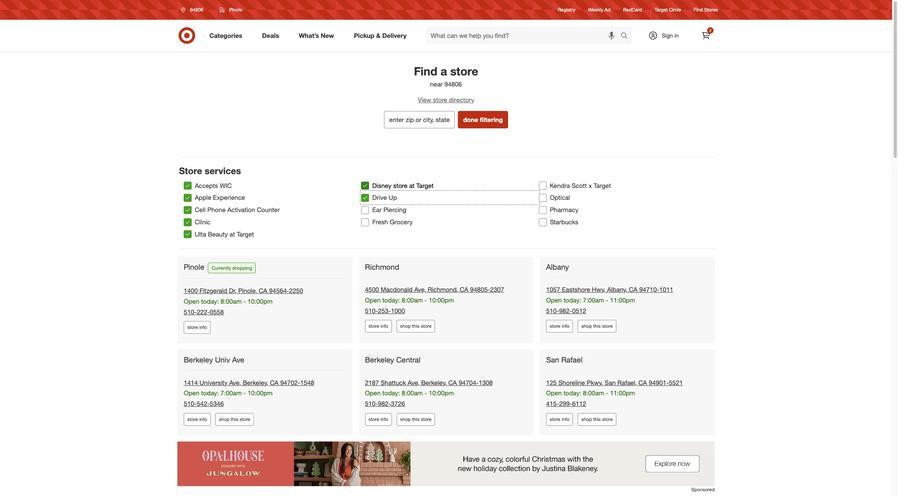 Task type: describe. For each thing, give the bounding box(es) containing it.
info for pinole
[[199, 325, 207, 330]]

filtering
[[480, 116, 503, 124]]

ave
[[232, 355, 244, 364]]

store services group
[[184, 180, 716, 241]]

shop this store button for albany
[[578, 320, 616, 333]]

weekly ad
[[588, 7, 610, 13]]

store down 542-
[[187, 416, 198, 422]]

5346
[[210, 400, 224, 408]]

categories link
[[203, 27, 252, 44]]

94806 button
[[176, 3, 212, 17]]

pinole button
[[215, 3, 247, 17]]

1057
[[546, 286, 560, 294]]

drive
[[372, 194, 387, 202]]

3726
[[391, 400, 405, 408]]

info for richmond
[[381, 323, 388, 329]]

1400 fitzgerald dr, pinole, ca 94564-2250 link
[[184, 287, 303, 295]]

open for berkeley univ ave
[[184, 389, 199, 397]]

6112
[[572, 400, 586, 408]]

- for pinole
[[243, 297, 246, 305]]

disney
[[372, 182, 391, 189]]

8:00am for pinole
[[221, 297, 242, 305]]

kendra
[[550, 182, 570, 189]]

berkeley for berkeley univ ave
[[184, 355, 213, 364]]

510-542-5346 link
[[184, 400, 224, 408]]

4500
[[365, 286, 379, 294]]

store info for berkeley central
[[368, 416, 388, 422]]

shop for san rafael
[[581, 416, 592, 422]]

wic
[[220, 182, 232, 189]]

shop for berkeley central
[[400, 416, 411, 422]]

berkeley central link
[[365, 355, 422, 365]]

store info for albany
[[550, 323, 569, 329]]

94710-
[[639, 286, 659, 294]]

macdonald
[[381, 286, 412, 294]]

Starbucks checkbox
[[539, 218, 547, 226]]

find a store near 94806
[[414, 64, 478, 88]]

albany
[[546, 262, 569, 271]]

counter
[[257, 206, 280, 214]]

pkwy,
[[587, 379, 603, 387]]

1057 eastshore hwy, albany, ca 94710-1011 link
[[546, 286, 673, 294]]

ca for berkeley central
[[448, 379, 457, 387]]

delivery
[[382, 31, 407, 39]]

4500 macdonald ave, richmond, ca 94805-2307 link
[[365, 286, 504, 294]]

view
[[418, 96, 431, 104]]

info for san rafael
[[562, 416, 569, 422]]

510-982-3726 link
[[365, 400, 405, 408]]

ear piercing
[[372, 206, 406, 214]]

grocery
[[390, 218, 413, 226]]

done
[[463, 116, 478, 124]]

store info for san rafael
[[550, 416, 569, 422]]

san inside 'link'
[[546, 355, 559, 364]]

1414
[[184, 379, 198, 387]]

hwy,
[[592, 286, 605, 294]]

8:00am inside the 125 shoreline pkwy, san rafael, ca 94901-5521 open today: 8:00am - 11:00pm 415-299-6112
[[583, 389, 604, 397]]

125 shoreline pkwy, san rafael, ca 94901-5521 link
[[546, 379, 683, 387]]

state
[[436, 116, 450, 124]]

ca for pinole
[[259, 287, 267, 295]]

1057 eastshore hwy, albany, ca 94710-1011 open today: 7:00am - 11:00pm 510-982-0512
[[546, 286, 673, 315]]

Pharmacy checkbox
[[539, 206, 547, 214]]

this for albany
[[593, 323, 601, 329]]

store inside group
[[393, 182, 407, 189]]

store info link for san rafael
[[546, 413, 573, 426]]

today: for berkeley univ ave
[[201, 389, 219, 397]]

2250
[[289, 287, 303, 295]]

store info for pinole
[[187, 325, 207, 330]]

fitzgerald
[[200, 287, 227, 295]]

2187 shattuck ave, berkeley, ca 94704-1308 link
[[365, 379, 493, 387]]

san rafael
[[546, 355, 583, 364]]

94704-
[[459, 379, 479, 387]]

univ
[[215, 355, 230, 364]]

shop for albany
[[581, 323, 592, 329]]

store down 415-
[[550, 416, 560, 422]]

deals
[[262, 31, 279, 39]]

target circle link
[[655, 6, 681, 13]]

albany,
[[607, 286, 627, 294]]

1000
[[391, 307, 405, 315]]

accepts wic
[[195, 182, 232, 189]]

redcard link
[[623, 6, 642, 13]]

shop this store button for richmond
[[397, 320, 435, 333]]

ave, for richmond
[[414, 286, 426, 294]]

target for kendra scott x target
[[594, 182, 611, 189]]

berkeley univ ave link
[[184, 355, 246, 365]]

Kendra Scott x Target checkbox
[[539, 182, 547, 190]]

ca inside the 125 shoreline pkwy, san rafael, ca 94901-5521 open today: 8:00am - 11:00pm 415-299-6112
[[638, 379, 647, 387]]

Accepts WIC checkbox
[[184, 182, 192, 190]]

new
[[321, 31, 334, 39]]

drive up
[[372, 194, 397, 202]]

info for berkeley univ ave
[[199, 416, 207, 422]]

store down 4500 macdonald ave, richmond, ca 94805-2307 open today: 8:00am - 10:00pm 510-253-1000
[[421, 323, 432, 329]]

enter zip or city, state button
[[384, 111, 455, 128]]

94805-
[[470, 286, 490, 294]]

optical
[[550, 194, 570, 202]]

what's new
[[299, 31, 334, 39]]

deals link
[[255, 27, 289, 44]]

1414 university ave, berkeley, ca 94702-1548 open today: 7:00am - 10:00pm 510-542-5346
[[184, 379, 314, 408]]

x
[[589, 182, 592, 189]]

shattuck
[[381, 379, 406, 387]]

store info link for berkeley univ ave
[[184, 413, 211, 426]]

store info link for pinole
[[184, 321, 211, 334]]

510-982-0512 link
[[546, 307, 586, 315]]

pickup
[[354, 31, 374, 39]]

- for richmond
[[425, 296, 427, 304]]

Ear Piercing checkbox
[[361, 206, 369, 214]]

target for ulta beauty at target
[[237, 230, 254, 238]]

10:00pm for berkeley central
[[429, 389, 454, 397]]

510- for richmond
[[365, 307, 378, 315]]

299-
[[559, 400, 572, 408]]

piercing
[[383, 206, 406, 214]]

ad
[[605, 7, 610, 13]]

store down 510-982-3726 link
[[368, 416, 379, 422]]

shop this store button for berkeley central
[[397, 413, 435, 426]]

san inside the 125 shoreline pkwy, san rafael, ca 94901-5521 open today: 8:00am - 11:00pm 415-299-6112
[[605, 379, 616, 387]]

fresh grocery
[[372, 218, 413, 226]]

find for a
[[414, 64, 437, 78]]

store info for berkeley univ ave
[[187, 416, 207, 422]]

store inside the find a store near 94806
[[450, 64, 478, 78]]

apple
[[195, 194, 211, 202]]

rafael,
[[617, 379, 637, 387]]

shop this store button for san rafael
[[578, 413, 616, 426]]

pinole,
[[238, 287, 257, 295]]

Apple Experience checkbox
[[184, 194, 192, 202]]

beauty
[[208, 230, 228, 238]]

view store directory link
[[169, 96, 723, 105]]

this for berkeley univ ave
[[231, 416, 238, 422]]

near
[[430, 80, 443, 88]]

2187 shattuck ave, berkeley, ca 94704-1308 open today: 8:00am - 10:00pm 510-982-3726
[[365, 379, 493, 408]]

or
[[416, 116, 421, 124]]

94806 inside the find a store near 94806
[[444, 80, 462, 88]]

Optical checkbox
[[539, 194, 547, 202]]

1308
[[479, 379, 493, 387]]

ca for richmond
[[460, 286, 468, 294]]

info for albany
[[562, 323, 569, 329]]

510-253-1000 link
[[365, 307, 405, 315]]

enter zip or city, state
[[389, 116, 450, 124]]

this for berkeley central
[[412, 416, 420, 422]]



Task type: vqa. For each thing, say whether or not it's contained in the screenshot.


Task type: locate. For each thing, give the bounding box(es) containing it.
0 vertical spatial 11:00pm
[[610, 296, 635, 304]]

ca inside 1400 fitzgerald dr, pinole, ca 94564-2250 open today: 8:00am - 10:00pm 510-222-0558
[[259, 287, 267, 295]]

store info down the 299-
[[550, 416, 569, 422]]

510- inside 2187 shattuck ave, berkeley, ca 94704-1308 open today: 8:00am - 10:00pm 510-982-3726
[[365, 400, 378, 408]]

pinole inside dropdown button
[[229, 7, 242, 13]]

2187
[[365, 379, 379, 387]]

11:00pm inside '1057 eastshore hwy, albany, ca 94710-1011 open today: 7:00am - 11:00pm 510-982-0512'
[[610, 296, 635, 304]]

store down 222-
[[187, 325, 198, 330]]

open inside 1400 fitzgerald dr, pinole, ca 94564-2250 open today: 8:00am - 10:00pm 510-222-0558
[[184, 297, 199, 305]]

berkeley, for berkeley central
[[421, 379, 447, 387]]

berkeley univ ave
[[184, 355, 244, 364]]

1 vertical spatial pinole
[[184, 262, 204, 271]]

1 horizontal spatial 7:00am
[[583, 296, 604, 304]]

berkeley, inside 2187 shattuck ave, berkeley, ca 94704-1308 open today: 8:00am - 10:00pm 510-982-3726
[[421, 379, 447, 387]]

today: down fitzgerald
[[201, 297, 219, 305]]

weekly
[[588, 7, 603, 13]]

ave, right 'university'
[[229, 379, 241, 387]]

0 horizontal spatial berkeley
[[184, 355, 213, 364]]

circle
[[669, 7, 681, 13]]

982- for albany
[[559, 307, 572, 315]]

1 vertical spatial 11:00pm
[[610, 389, 635, 397]]

ave, left richmond,
[[414, 286, 426, 294]]

What can we help you find? suggestions appear below search field
[[426, 27, 623, 44]]

10:00pm for pinole
[[248, 297, 273, 305]]

open down 1057 at the bottom of the page
[[546, 296, 562, 304]]

find stores link
[[694, 6, 718, 13]]

shop this store button down the 3726
[[397, 413, 435, 426]]

city,
[[423, 116, 434, 124]]

store down 253-
[[368, 323, 379, 329]]

510- inside '1057 eastshore hwy, albany, ca 94710-1011 open today: 7:00am - 11:00pm 510-982-0512'
[[546, 307, 559, 315]]

0 vertical spatial find
[[694, 7, 703, 13]]

- down 1057 eastshore hwy, albany, ca 94710-1011 link
[[606, 296, 608, 304]]

shop for richmond
[[400, 323, 411, 329]]

today: for berkeley central
[[382, 389, 400, 397]]

8:00am for berkeley central
[[402, 389, 423, 397]]

94806 inside dropdown button
[[190, 7, 203, 13]]

today:
[[382, 296, 400, 304], [564, 296, 581, 304], [201, 297, 219, 305], [201, 389, 219, 397], [382, 389, 400, 397], [564, 389, 581, 397]]

eastshore
[[562, 286, 590, 294]]

services
[[205, 165, 241, 176]]

open inside 1414 university ave, berkeley, ca 94702-1548 open today: 7:00am - 10:00pm 510-542-5346
[[184, 389, 199, 397]]

store info down 253-
[[368, 323, 388, 329]]

8:00am down pkwy,
[[583, 389, 604, 397]]

shop this store down 0512
[[581, 323, 613, 329]]

7:00am inside '1057 eastshore hwy, albany, ca 94710-1011 open today: 7:00am - 11:00pm 510-982-0512'
[[583, 296, 604, 304]]

san left rafael
[[546, 355, 559, 364]]

1 horizontal spatial 94806
[[444, 80, 462, 88]]

today: inside '1057 eastshore hwy, albany, ca 94710-1011 open today: 7:00am - 11:00pm 510-982-0512'
[[564, 296, 581, 304]]

10:00pm down 2187 shattuck ave, berkeley, ca 94704-1308 link
[[429, 389, 454, 397]]

- inside 2187 shattuck ave, berkeley, ca 94704-1308 open today: 8:00am - 10:00pm 510-982-3726
[[425, 389, 427, 397]]

510- inside 1414 university ave, berkeley, ca 94702-1548 open today: 7:00am - 10:00pm 510-542-5346
[[184, 400, 197, 408]]

- inside '1057 eastshore hwy, albany, ca 94710-1011 open today: 7:00am - 11:00pm 510-982-0512'
[[606, 296, 608, 304]]

1 vertical spatial 7:00am
[[221, 389, 242, 397]]

dr,
[[229, 287, 236, 295]]

10:00pm down 1414 university ave, berkeley, ca 94702-1548 link
[[248, 389, 273, 397]]

albany link
[[546, 262, 571, 272]]

target circle
[[655, 7, 681, 13]]

done filtering
[[463, 116, 503, 124]]

target
[[655, 7, 668, 13], [416, 182, 434, 189], [594, 182, 611, 189], [237, 230, 254, 238]]

10:00pm down richmond,
[[429, 296, 454, 304]]

1 vertical spatial san
[[605, 379, 616, 387]]

open down 4500
[[365, 296, 381, 304]]

store info for richmond
[[368, 323, 388, 329]]

2 berkeley, from the left
[[421, 379, 447, 387]]

redcard
[[623, 7, 642, 13]]

berkeley, down ave
[[243, 379, 268, 387]]

510- down 1400
[[184, 308, 197, 316]]

berkeley
[[184, 355, 213, 364], [365, 355, 394, 364]]

info down the 299-
[[562, 416, 569, 422]]

a
[[441, 64, 447, 78]]

- for berkeley univ ave
[[243, 389, 246, 397]]

currently shopping
[[212, 265, 252, 271]]

ca for albany
[[629, 286, 637, 294]]

0 horizontal spatial 7:00am
[[221, 389, 242, 397]]

shop this store for san rafael
[[581, 416, 613, 422]]

berkeley, left '94704-'
[[421, 379, 447, 387]]

Disney store at Target checkbox
[[361, 182, 369, 190]]

open down 1400
[[184, 297, 199, 305]]

shop down 5346 at the bottom
[[219, 416, 229, 422]]

find stores
[[694, 7, 718, 13]]

berkeley, for berkeley univ ave
[[243, 379, 268, 387]]

view store directory
[[418, 96, 474, 104]]

10:00pm inside 1400 fitzgerald dr, pinole, ca 94564-2250 open today: 8:00am - 10:00pm 510-222-0558
[[248, 297, 273, 305]]

10:00pm inside 4500 macdonald ave, richmond, ca 94805-2307 open today: 8:00am - 10:00pm 510-253-1000
[[429, 296, 454, 304]]

shop this store button down 6112
[[578, 413, 616, 426]]

8:00am up 1000
[[402, 296, 423, 304]]

0 vertical spatial 982-
[[559, 307, 572, 315]]

zip
[[406, 116, 414, 124]]

0 horizontal spatial san
[[546, 355, 559, 364]]

berkeley for berkeley central
[[365, 355, 394, 364]]

510- for berkeley central
[[365, 400, 378, 408]]

store info link down 542-
[[184, 413, 211, 426]]

Fresh Grocery checkbox
[[361, 218, 369, 226]]

at
[[409, 182, 415, 189], [230, 230, 235, 238]]

richmond link
[[365, 262, 401, 272]]

this for richmond
[[412, 323, 420, 329]]

7:00am up 5346 at the bottom
[[221, 389, 242, 397]]

- for berkeley central
[[425, 389, 427, 397]]

shop down the 3726
[[400, 416, 411, 422]]

starbucks
[[550, 218, 578, 226]]

510-
[[365, 307, 378, 315], [546, 307, 559, 315], [184, 308, 197, 316], [184, 400, 197, 408], [365, 400, 378, 408]]

415-299-6112 link
[[546, 400, 586, 408]]

disney store at target
[[372, 182, 434, 189]]

today: for albany
[[564, 296, 581, 304]]

today: inside 2187 shattuck ave, berkeley, ca 94704-1308 open today: 8:00am - 10:00pm 510-982-3726
[[382, 389, 400, 397]]

advertisement region
[[177, 442, 715, 486]]

982- inside '1057 eastshore hwy, albany, ca 94710-1011 open today: 7:00am - 11:00pm 510-982-0512'
[[559, 307, 572, 315]]

info down 253-
[[381, 323, 388, 329]]

ave, inside 4500 macdonald ave, richmond, ca 94805-2307 open today: 8:00am - 10:00pm 510-253-1000
[[414, 286, 426, 294]]

10:00pm down pinole,
[[248, 297, 273, 305]]

7:00am for albany
[[583, 296, 604, 304]]

Drive Up checkbox
[[361, 194, 369, 202]]

info down 542-
[[199, 416, 207, 422]]

central
[[396, 355, 420, 364]]

at for store
[[409, 182, 415, 189]]

shop down 1000
[[400, 323, 411, 329]]

open up 415-
[[546, 389, 562, 397]]

in
[[674, 32, 679, 39]]

510- down 4500
[[365, 307, 378, 315]]

store
[[179, 165, 202, 176]]

542-
[[197, 400, 210, 408]]

today: for richmond
[[382, 296, 400, 304]]

store services
[[179, 165, 241, 176]]

pinole
[[229, 7, 242, 13], [184, 262, 204, 271]]

2307
[[490, 286, 504, 294]]

at right disney
[[409, 182, 415, 189]]

2 berkeley from the left
[[365, 355, 394, 364]]

2 11:00pm from the top
[[610, 389, 635, 397]]

today: down "eastshore"
[[564, 296, 581, 304]]

1 horizontal spatial berkeley,
[[421, 379, 447, 387]]

store info down 222-
[[187, 325, 207, 330]]

510- for albany
[[546, 307, 559, 315]]

1 horizontal spatial 982-
[[559, 307, 572, 315]]

1 berkeley, from the left
[[243, 379, 268, 387]]

shop for berkeley univ ave
[[219, 416, 229, 422]]

store down the 125 shoreline pkwy, san rafael, ca 94901-5521 open today: 8:00am - 11:00pm 415-299-6112
[[602, 416, 613, 422]]

ave, for berkeley central
[[408, 379, 419, 387]]

11:00pm inside the 125 shoreline pkwy, san rafael, ca 94901-5521 open today: 8:00am - 11:00pm 415-299-6112
[[610, 389, 635, 397]]

pinole up the categories link
[[229, 7, 242, 13]]

stores
[[704, 7, 718, 13]]

sponsored
[[691, 487, 715, 493]]

store right view
[[433, 96, 447, 104]]

ca inside 1414 university ave, berkeley, ca 94702-1548 open today: 7:00am - 10:00pm 510-542-5346
[[270, 379, 278, 387]]

find
[[694, 7, 703, 13], [414, 64, 437, 78]]

0 horizontal spatial 94806
[[190, 7, 203, 13]]

0 horizontal spatial at
[[230, 230, 235, 238]]

1414 university ave, berkeley, ca 94702-1548 link
[[184, 379, 314, 387]]

ave, for berkeley univ ave
[[229, 379, 241, 387]]

-
[[425, 296, 427, 304], [606, 296, 608, 304], [243, 297, 246, 305], [243, 389, 246, 397], [425, 389, 427, 397], [606, 389, 608, 397]]

today: inside 4500 macdonald ave, richmond, ca 94805-2307 open today: 8:00am - 10:00pm 510-253-1000
[[382, 296, 400, 304]]

0 vertical spatial at
[[409, 182, 415, 189]]

shop down 6112
[[581, 416, 592, 422]]

0 vertical spatial 7:00am
[[583, 296, 604, 304]]

store info link down 253-
[[365, 320, 392, 333]]

- down 4500 macdonald ave, richmond, ca 94805-2307 "link"
[[425, 296, 427, 304]]

this for san rafael
[[593, 416, 601, 422]]

- inside 4500 macdonald ave, richmond, ca 94805-2307 open today: 8:00am - 10:00pm 510-253-1000
[[425, 296, 427, 304]]

berkeley central
[[365, 355, 420, 364]]

0 vertical spatial 94806
[[190, 7, 203, 13]]

Ulta Beauty at Target checkbox
[[184, 230, 192, 238]]

ca right 'albany,'
[[629, 286, 637, 294]]

store down '1057 eastshore hwy, albany, ca 94710-1011 open today: 7:00am - 11:00pm 510-982-0512'
[[602, 323, 613, 329]]

ulta beauty at target
[[195, 230, 254, 238]]

shop this store down 6112
[[581, 416, 613, 422]]

scott
[[572, 182, 587, 189]]

shoreline
[[558, 379, 585, 387]]

store info down 542-
[[187, 416, 207, 422]]

store down 510-982-0512 link
[[550, 323, 560, 329]]

sign in
[[662, 32, 679, 39]]

510- down the 1414
[[184, 400, 197, 408]]

1 horizontal spatial at
[[409, 182, 415, 189]]

this down 1414 university ave, berkeley, ca 94702-1548 open today: 7:00am - 10:00pm 510-542-5346
[[231, 416, 238, 422]]

pinole up 1400
[[184, 262, 204, 271]]

shop down 0512
[[581, 323, 592, 329]]

0 horizontal spatial 982-
[[378, 400, 391, 408]]

store info link down 510-982-0512 link
[[546, 320, 573, 333]]

982- for berkeley central
[[378, 400, 391, 408]]

10:00pm for berkeley univ ave
[[248, 389, 273, 397]]

ave,
[[414, 286, 426, 294], [229, 379, 241, 387], [408, 379, 419, 387]]

ca for berkeley univ ave
[[270, 379, 278, 387]]

94806 left pinole dropdown button
[[190, 7, 203, 13]]

shop this store for berkeley univ ave
[[219, 416, 250, 422]]

shop this store for berkeley central
[[400, 416, 432, 422]]

open for pinole
[[184, 297, 199, 305]]

shop this store down 5346 at the bottom
[[219, 416, 250, 422]]

today: inside the 125 shoreline pkwy, san rafael, ca 94901-5521 open today: 8:00am - 11:00pm 415-299-6112
[[564, 389, 581, 397]]

Cell Phone Activation Counter checkbox
[[184, 206, 192, 214]]

apple experience
[[195, 194, 245, 202]]

open down 2187
[[365, 389, 381, 397]]

11:00pm down rafael,
[[610, 389, 635, 397]]

8:00am down dr,
[[221, 297, 242, 305]]

open for richmond
[[365, 296, 381, 304]]

phone
[[207, 206, 226, 214]]

ca inside 4500 macdonald ave, richmond, ca 94805-2307 open today: 8:00am - 10:00pm 510-253-1000
[[460, 286, 468, 294]]

8:00am inside 2187 shattuck ave, berkeley, ca 94704-1308 open today: 8:00am - 10:00pm 510-982-3726
[[402, 389, 423, 397]]

- for albany
[[606, 296, 608, 304]]

&
[[376, 31, 380, 39]]

ulta
[[195, 230, 206, 238]]

open inside 4500 macdonald ave, richmond, ca 94805-2307 open today: 8:00am - 10:00pm 510-253-1000
[[365, 296, 381, 304]]

8:00am inside 1400 fitzgerald dr, pinole, ca 94564-2250 open today: 8:00am - 10:00pm 510-222-0558
[[221, 297, 242, 305]]

sign
[[662, 32, 673, 39]]

target for disney store at target
[[416, 182, 434, 189]]

open for albany
[[546, 296, 562, 304]]

510- for pinole
[[184, 308, 197, 316]]

0 horizontal spatial find
[[414, 64, 437, 78]]

find for stores
[[694, 7, 703, 13]]

1 vertical spatial 94806
[[444, 80, 462, 88]]

510- inside 4500 macdonald ave, richmond, ca 94805-2307 open today: 8:00am - 10:00pm 510-253-1000
[[365, 307, 378, 315]]

0 horizontal spatial pinole
[[184, 262, 204, 271]]

info down 510-982-3726 link
[[381, 416, 388, 422]]

today: down macdonald
[[382, 296, 400, 304]]

this down 4500 macdonald ave, richmond, ca 94805-2307 open today: 8:00am - 10:00pm 510-253-1000
[[412, 323, 420, 329]]

store down 1414 university ave, berkeley, ca 94702-1548 open today: 7:00am - 10:00pm 510-542-5346
[[240, 416, 250, 422]]

find left 'stores'
[[694, 7, 703, 13]]

982- down shattuck
[[378, 400, 391, 408]]

510- inside 1400 fitzgerald dr, pinole, ca 94564-2250 open today: 8:00am - 10:00pm 510-222-0558
[[184, 308, 197, 316]]

store info link for richmond
[[365, 320, 392, 333]]

store info down 510-982-0512 link
[[550, 323, 569, 329]]

- down 2187 shattuck ave, berkeley, ca 94704-1308 link
[[425, 389, 427, 397]]

san rafael link
[[546, 355, 584, 365]]

Clinic checkbox
[[184, 218, 192, 226]]

this down '1057 eastshore hwy, albany, ca 94710-1011 open today: 7:00am - 11:00pm 510-982-0512'
[[593, 323, 601, 329]]

1 vertical spatial at
[[230, 230, 235, 238]]

0 horizontal spatial berkeley,
[[243, 379, 268, 387]]

982- inside 2187 shattuck ave, berkeley, ca 94704-1308 open today: 8:00am - 10:00pm 510-982-3726
[[378, 400, 391, 408]]

510- down 2187
[[365, 400, 378, 408]]

clinic
[[195, 218, 210, 226]]

today: for pinole
[[201, 297, 219, 305]]

store right a
[[450, 64, 478, 78]]

currently
[[212, 265, 231, 271]]

- down 125 shoreline pkwy, san rafael, ca 94901-5521 link
[[606, 389, 608, 397]]

store info
[[368, 323, 388, 329], [550, 323, 569, 329], [187, 325, 207, 330], [187, 416, 207, 422], [368, 416, 388, 422], [550, 416, 569, 422]]

berkeley up 2187
[[365, 355, 394, 364]]

store info link for albany
[[546, 320, 573, 333]]

store up 'up'
[[393, 182, 407, 189]]

this down the 125 shoreline pkwy, san rafael, ca 94901-5521 open today: 8:00am - 11:00pm 415-299-6112
[[593, 416, 601, 422]]

ca inside 2187 shattuck ave, berkeley, ca 94704-1308 open today: 8:00am - 10:00pm 510-982-3726
[[448, 379, 457, 387]]

shop this store for albany
[[581, 323, 613, 329]]

info for berkeley central
[[381, 416, 388, 422]]

find up near
[[414, 64, 437, 78]]

ca left 94702-
[[270, 379, 278, 387]]

open inside 2187 shattuck ave, berkeley, ca 94704-1308 open today: 8:00am - 10:00pm 510-982-3726
[[365, 389, 381, 397]]

- inside the 125 shoreline pkwy, san rafael, ca 94901-5521 open today: 8:00am - 11:00pm 415-299-6112
[[606, 389, 608, 397]]

berkeley, inside 1414 university ave, berkeley, ca 94702-1548 open today: 7:00am - 10:00pm 510-542-5346
[[243, 379, 268, 387]]

info down 222-
[[199, 325, 207, 330]]

1 berkeley from the left
[[184, 355, 213, 364]]

ca right rafael,
[[638, 379, 647, 387]]

experience
[[213, 194, 245, 202]]

store info link down 222-
[[184, 321, 211, 334]]

94806 down a
[[444, 80, 462, 88]]

berkeley,
[[243, 379, 268, 387], [421, 379, 447, 387]]

ave, inside 1414 university ave, berkeley, ca 94702-1548 open today: 7:00am - 10:00pm 510-542-5346
[[229, 379, 241, 387]]

0 vertical spatial san
[[546, 355, 559, 364]]

0 vertical spatial pinole
[[229, 7, 242, 13]]

1 horizontal spatial find
[[694, 7, 703, 13]]

510- for berkeley univ ave
[[184, 400, 197, 408]]

directory
[[449, 96, 474, 104]]

shop this store button down 1000
[[397, 320, 435, 333]]

- inside 1414 university ave, berkeley, ca 94702-1548 open today: 7:00am - 10:00pm 510-542-5346
[[243, 389, 246, 397]]

10:00pm for richmond
[[429, 296, 454, 304]]

shop
[[400, 323, 411, 329], [581, 323, 592, 329], [219, 416, 229, 422], [400, 416, 411, 422], [581, 416, 592, 422]]

cell phone activation counter
[[195, 206, 280, 214]]

ca inside '1057 eastshore hwy, albany, ca 94710-1011 open today: 7:00am - 11:00pm 510-982-0512'
[[629, 286, 637, 294]]

find inside the find a store near 94806
[[414, 64, 437, 78]]

ave, inside 2187 shattuck ave, berkeley, ca 94704-1308 open today: 8:00am - 10:00pm 510-982-3726
[[408, 379, 419, 387]]

222-
[[197, 308, 210, 316]]

1 vertical spatial 982-
[[378, 400, 391, 408]]

982- down "eastshore"
[[559, 307, 572, 315]]

7:00am inside 1414 university ave, berkeley, ca 94702-1548 open today: 7:00am - 10:00pm 510-542-5346
[[221, 389, 242, 397]]

1 horizontal spatial pinole
[[229, 7, 242, 13]]

this down 2187 shattuck ave, berkeley, ca 94704-1308 open today: 8:00am - 10:00pm 510-982-3726 at bottom
[[412, 416, 420, 422]]

open inside the 125 shoreline pkwy, san rafael, ca 94901-5521 open today: 8:00am - 11:00pm 415-299-6112
[[546, 389, 562, 397]]

store info down 510-982-3726 link
[[368, 416, 388, 422]]

fresh
[[372, 218, 388, 226]]

- down 1400 fitzgerald dr, pinole, ca 94564-2250 link
[[243, 297, 246, 305]]

today: down shoreline
[[564, 389, 581, 397]]

today: inside 1414 university ave, berkeley, ca 94702-1548 open today: 7:00am - 10:00pm 510-542-5346
[[201, 389, 219, 397]]

shop this store button down 0512
[[578, 320, 616, 333]]

open inside '1057 eastshore hwy, albany, ca 94710-1011 open today: 7:00am - 11:00pm 510-982-0512'
[[546, 296, 562, 304]]

at for beauty
[[230, 230, 235, 238]]

shop this store button for berkeley univ ave
[[215, 413, 254, 426]]

- down 1414 university ave, berkeley, ca 94702-1548 link
[[243, 389, 246, 397]]

shop this store button down 5346 at the bottom
[[215, 413, 254, 426]]

8:00am for richmond
[[402, 296, 423, 304]]

1 horizontal spatial san
[[605, 379, 616, 387]]

what's
[[299, 31, 319, 39]]

store down 2187 shattuck ave, berkeley, ca 94704-1308 open today: 8:00am - 10:00pm 510-982-3726 at bottom
[[421, 416, 432, 422]]

1 11:00pm from the top
[[610, 296, 635, 304]]

store info link down 510-982-3726 link
[[365, 413, 392, 426]]

today: inside 1400 fitzgerald dr, pinole, ca 94564-2250 open today: 8:00am - 10:00pm 510-222-0558
[[201, 297, 219, 305]]

open for berkeley central
[[365, 389, 381, 397]]

search
[[617, 32, 636, 40]]

registry link
[[558, 6, 575, 13]]

8:00am inside 4500 macdonald ave, richmond, ca 94805-2307 open today: 8:00am - 10:00pm 510-253-1000
[[402, 296, 423, 304]]

san right pkwy,
[[605, 379, 616, 387]]

shop this store for richmond
[[400, 323, 432, 329]]

10:00pm inside 1414 university ave, berkeley, ca 94702-1548 open today: 7:00am - 10:00pm 510-542-5346
[[248, 389, 273, 397]]

shop this store button
[[397, 320, 435, 333], [578, 320, 616, 333], [215, 413, 254, 426], [397, 413, 435, 426], [578, 413, 616, 426]]

7:00am for berkeley univ ave
[[221, 389, 242, 397]]

- inside 1400 fitzgerald dr, pinole, ca 94564-2250 open today: 8:00am - 10:00pm 510-222-0558
[[243, 297, 246, 305]]

2
[[709, 28, 711, 33]]

1 vertical spatial find
[[414, 64, 437, 78]]

ca right pinole,
[[259, 287, 267, 295]]

ca left '94704-'
[[448, 379, 457, 387]]

1400 fitzgerald dr, pinole, ca 94564-2250 open today: 8:00am - 10:00pm 510-222-0558
[[184, 287, 303, 316]]

510- down 1057 at the bottom of the page
[[546, 307, 559, 315]]

1 horizontal spatial berkeley
[[365, 355, 394, 364]]

shop this store down 1000
[[400, 323, 432, 329]]

sign in link
[[642, 27, 691, 44]]

10:00pm inside 2187 shattuck ave, berkeley, ca 94704-1308 open today: 8:00am - 10:00pm 510-982-3726
[[429, 389, 454, 397]]

94901-
[[649, 379, 669, 387]]

store info link for berkeley central
[[365, 413, 392, 426]]

5521
[[669, 379, 683, 387]]

at right beauty
[[230, 230, 235, 238]]

open down the 1414
[[184, 389, 199, 397]]

415-
[[546, 400, 559, 408]]



